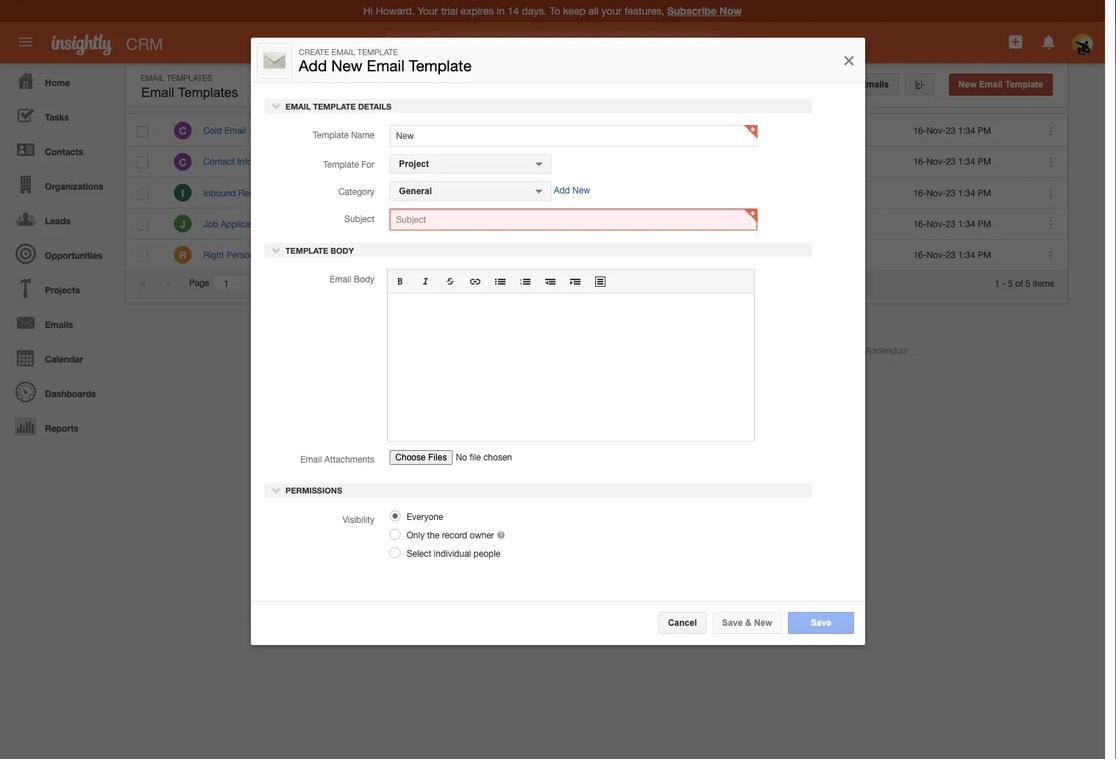 Task type: describe. For each thing, give the bounding box(es) containing it.
inbound response link
[[203, 188, 285, 198]]

sales for r
[[573, 250, 594, 260]]

new up date
[[959, 79, 977, 89]]

template inside row
[[680, 95, 718, 105]]

1 brown from the top
[[481, 125, 507, 136]]

save & new
[[722, 618, 772, 628]]

page
[[189, 278, 209, 288]]

chevron down image for email template details
[[272, 101, 282, 111]]

addendum
[[865, 345, 909, 355]]

new email template
[[959, 79, 1043, 89]]

reports
[[45, 423, 78, 433]]

contacts
[[45, 146, 83, 157]]

1 of from the left
[[255, 278, 262, 288]]

email template details
[[283, 102, 392, 111]]

right person
[[203, 250, 254, 260]]

email templates email templates
[[141, 73, 238, 100]]

navigation containing home
[[0, 63, 118, 444]]

lead
[[681, 125, 700, 136]]

cancel
[[668, 618, 697, 628]]

created
[[913, 95, 946, 105]]

template name
[[313, 130, 375, 140]]

1 vertical spatial templates
[[178, 85, 238, 100]]

none radio inside add new email template dialog
[[390, 529, 401, 540]]

name inside row
[[203, 95, 228, 105]]

thanks for i
[[326, 188, 354, 198]]

cold email
[[203, 125, 246, 136]]

the inside r row
[[409, 250, 421, 260]]

details
[[358, 102, 392, 111]]

brown for r
[[481, 250, 507, 260]]

toolbar inside application
[[388, 270, 754, 294]]

contact for r
[[681, 250, 712, 260]]

all
[[400, 39, 411, 50]]

howard brown link for j
[[448, 219, 507, 229]]

1 1:34 from the top
[[958, 125, 976, 136]]

howard brown for i
[[448, 188, 507, 198]]

tasks
[[45, 112, 69, 122]]

body for template body
[[331, 246, 354, 255]]

subscribe now link
[[667, 5, 742, 17]]

template for
[[323, 159, 375, 170]]

project button
[[390, 154, 551, 174]]

c for contact info
[[179, 156, 187, 168]]

16-nov-23 1:34 pm for can you point me to the right person?
[[914, 250, 991, 260]]

add new link
[[554, 185, 590, 196]]

person
[[227, 250, 254, 260]]

refresh list image
[[722, 79, 736, 89]]

contact inside c row
[[203, 157, 235, 167]]

leads
[[45, 216, 70, 226]]

c for cold email
[[179, 125, 187, 137]]

add inside "create email template add new email template"
[[299, 56, 327, 74]]

contacts link
[[4, 132, 118, 167]]

people
[[474, 548, 501, 559]]

connecting
[[370, 157, 414, 167]]

1:34 for thanks for contacting us.
[[958, 188, 976, 198]]

23 for thanks for applying...
[[946, 219, 956, 229]]

home
[[45, 77, 70, 88]]

23 for thanks for contacting us.
[[946, 188, 956, 198]]

subject inside add new email template dialog
[[344, 214, 375, 224]]

r
[[179, 249, 187, 261]]

items
[[1033, 278, 1055, 288]]

email inside c row
[[225, 125, 246, 136]]

dashboards link
[[4, 375, 118, 409]]

sales cell for r
[[559, 240, 669, 271]]

2 of from the left
[[1016, 278, 1023, 288]]

projects link
[[4, 271, 118, 305]]

policy
[[760, 345, 783, 355]]

contact cell for r
[[669, 240, 792, 271]]

23 for can you point me to the right person?
[[946, 250, 956, 260]]

blog link
[[373, 345, 391, 355]]

response inside j 'row'
[[268, 219, 307, 229]]

pm for thanks for applying...
[[978, 219, 991, 229]]

howard brown for r
[[448, 250, 507, 260]]

rate
[[827, 95, 847, 105]]

you for can
[[344, 250, 359, 260]]

cold
[[203, 125, 222, 136]]

can
[[326, 250, 342, 260]]

have
[[356, 125, 375, 136]]

thanks for connecting
[[326, 157, 414, 167]]

job
[[203, 219, 218, 229]]

subscribe now
[[667, 5, 742, 17]]

opportunities link
[[4, 236, 118, 271]]

save for save & new
[[722, 618, 743, 628]]

can you point me to the right person?
[[326, 250, 476, 260]]

right
[[423, 250, 441, 260]]

open
[[802, 95, 825, 105]]

Search all data.... text field
[[430, 31, 720, 57]]

job application response link
[[203, 219, 314, 229]]

only
[[407, 530, 425, 540]]

c link for cold email
[[174, 122, 192, 140]]

do
[[326, 125, 337, 136]]

thanks for j
[[326, 219, 354, 229]]

can you point me to the right person? link
[[326, 250, 476, 260]]

chevron down image for permissions
[[272, 485, 282, 496]]

me
[[384, 250, 396, 260]]

dashboards
[[45, 389, 96, 399]]

new inside button
[[754, 618, 772, 628]]

subject inside row
[[325, 95, 357, 105]]

home link
[[4, 63, 118, 98]]

howard brown link for r
[[448, 250, 507, 260]]

hiring cell
[[559, 209, 669, 240]]

16-nov-23 1:34 pm cell for can you point me to the right person?
[[902, 240, 1031, 271]]

chevron down image
[[272, 245, 282, 255]]

thanks for contacting us. link
[[326, 188, 426, 198]]

thanks for connecting link
[[326, 157, 414, 167]]

organizations
[[45, 181, 103, 191]]

for for c
[[357, 157, 367, 167]]

template left for
[[323, 159, 359, 170]]

applying...
[[370, 219, 411, 229]]

tasks link
[[4, 98, 118, 132]]

right
[[203, 250, 224, 260]]

1 pm from the top
[[978, 125, 991, 136]]

application
[[221, 219, 265, 229]]

record
[[442, 530, 467, 540]]

c link for contact info
[[174, 153, 192, 171]]

nov- for thanks for applying...
[[927, 219, 946, 229]]

right person link
[[203, 250, 262, 260]]

cancel button
[[659, 612, 707, 634]]

inbound
[[203, 188, 236, 198]]

general
[[399, 186, 432, 196]]

template type
[[680, 95, 740, 105]]

category inside add new email template dialog
[[338, 187, 375, 197]]

data
[[798, 345, 817, 355]]

r link
[[174, 246, 192, 264]]

contacting
[[370, 188, 412, 198]]

save button
[[788, 612, 854, 634]]

general button
[[390, 182, 551, 201]]

save & new button
[[713, 612, 782, 634]]

i row
[[126, 178, 1068, 209]]

howard brown for j
[[448, 219, 507, 229]]

-
[[1002, 278, 1006, 288]]

template up do
[[313, 102, 356, 111]]

1:34 for thanks for applying...
[[958, 219, 976, 229]]

privacy policy link
[[728, 345, 783, 355]]

23 for thanks for connecting
[[946, 157, 956, 167]]

response inside i row
[[238, 188, 278, 198]]

to for the
[[398, 250, 406, 260]]

connect?
[[407, 125, 444, 136]]

privacy policy
[[728, 345, 783, 355]]

i
[[181, 187, 184, 199]]

row group containing c
[[126, 116, 1068, 271]]



Task type: vqa. For each thing, say whether or not it's contained in the screenshot.
Template For
yes



Task type: locate. For each thing, give the bounding box(es) containing it.
you inside r row
[[344, 250, 359, 260]]

the left right
[[409, 250, 421, 260]]

you right do
[[340, 125, 354, 136]]

sales up subject text box
[[573, 188, 594, 198]]

howard brown cell
[[437, 116, 559, 147]]

howard brown link right right
[[448, 250, 507, 260]]

2 vertical spatial for
[[357, 219, 367, 229]]

sales down hiring
[[573, 250, 594, 260]]

None radio
[[390, 511, 401, 522], [390, 548, 401, 559], [390, 511, 401, 522], [390, 548, 401, 559]]

name inside add new email template dialog
[[351, 130, 375, 140]]

5 left items
[[1026, 278, 1031, 288]]

0 vertical spatial thanks
[[326, 157, 354, 167]]

contact cell
[[669, 209, 792, 240], [669, 240, 792, 271]]

j
[[180, 218, 186, 230]]

howard brown inside r row
[[448, 250, 507, 260]]

1 vertical spatial body
[[354, 274, 375, 284]]

add new
[[554, 185, 590, 196]]

16- for thanks for connecting
[[914, 157, 927, 167]]

1 5 from the left
[[1008, 278, 1013, 288]]

1 horizontal spatial 1
[[995, 278, 1000, 288]]

5 23 from the top
[[946, 250, 956, 260]]

0 vertical spatial for
[[357, 157, 367, 167]]

nov- inside i row
[[927, 188, 946, 198]]

0 vertical spatial c
[[179, 125, 187, 137]]

0 horizontal spatial of
[[255, 278, 262, 288]]

contact
[[203, 157, 235, 167], [681, 219, 712, 229], [681, 250, 712, 260]]

0 horizontal spatial the
[[409, 250, 421, 260]]

contact inside j 'row'
[[681, 219, 712, 229]]

body down 'point' on the left of page
[[354, 274, 375, 284]]

thanks down template for
[[326, 188, 354, 198]]

2 pm from the top
[[978, 157, 991, 167]]

16-nov-23 1:34 pm inside j 'row'
[[914, 219, 991, 229]]

brown inside r row
[[481, 250, 507, 260]]

owner
[[470, 530, 494, 540]]

1
[[265, 278, 270, 288], [995, 278, 1000, 288]]

response
[[238, 188, 278, 198], [268, 219, 307, 229]]

c link
[[174, 122, 192, 140], [174, 153, 192, 171]]

of down right person link
[[255, 278, 262, 288]]

new up subject text box
[[573, 185, 590, 196]]

c up i link
[[179, 156, 187, 168]]

0 vertical spatial to
[[397, 125, 405, 136]]

for left "applying..."
[[357, 219, 367, 229]]

2 c row from the top
[[126, 147, 1068, 178]]

1 howard from the top
[[448, 125, 479, 136]]

brown inside i row
[[481, 188, 507, 198]]

1 horizontal spatial emails link
[[831, 74, 899, 96]]

body left 'point' on the left of page
[[331, 246, 354, 255]]

16- for can you point me to the right person?
[[914, 250, 927, 260]]

3 16- from the top
[[914, 188, 927, 198]]

Search this list... text field
[[539, 74, 705, 96]]

4 howard brown link from the top
[[448, 250, 507, 260]]

1 vertical spatial thanks
[[326, 188, 354, 198]]

thanks inside c row
[[326, 157, 354, 167]]

you for do
[[340, 125, 354, 136]]

2 contact cell from the top
[[669, 240, 792, 271]]

template right chevron down icon
[[286, 246, 328, 255]]

howard brown link
[[448, 157, 507, 167], [448, 188, 507, 198], [448, 219, 507, 229], [448, 250, 507, 260]]

nov- inside r row
[[927, 250, 946, 260]]

0 horizontal spatial add
[[299, 56, 327, 74]]

application
[[387, 269, 755, 442]]

to inside c row
[[397, 125, 405, 136]]

0 horizontal spatial 1
[[265, 278, 270, 288]]

new inside "create email template add new email template"
[[331, 56, 363, 74]]

sales
[[573, 188, 594, 198], [573, 250, 594, 260]]

template left all
[[358, 48, 398, 57]]

to right me
[[398, 250, 406, 260]]

add new email template dialog
[[251, 38, 865, 645]]

0 vertical spatial body
[[331, 246, 354, 255]]

contact for j
[[681, 219, 712, 229]]

none file field inside add new email template dialog
[[390, 449, 557, 471]]

save right &
[[811, 618, 832, 628]]

23 inside i row
[[946, 188, 956, 198]]

create email template add new email template
[[299, 48, 472, 74]]

23
[[946, 125, 956, 136], [946, 157, 956, 167], [946, 188, 956, 198], [946, 219, 956, 229], [946, 250, 956, 260]]

2 vertical spatial thanks
[[326, 219, 354, 229]]

thanks for applying...
[[326, 219, 411, 229]]

1 horizontal spatial emails
[[858, 79, 889, 89]]

3 howard brown link from the top
[[448, 219, 507, 229]]

Name text field
[[390, 125, 757, 147]]

1 vertical spatial add
[[554, 185, 570, 196]]

2 chevron down image from the top
[[272, 485, 282, 496]]

3 howard from the top
[[448, 188, 479, 198]]

for left connecting
[[357, 157, 367, 167]]

16- inside j 'row'
[[914, 219, 927, 229]]

5 1:34 from the top
[[958, 250, 976, 260]]

sales inside r row
[[573, 250, 594, 260]]

2 1 from the left
[[995, 278, 1000, 288]]

1 16-nov-23 1:34 pm from the top
[[914, 125, 991, 136]]

subject up do
[[325, 95, 357, 105]]

1 thanks from the top
[[326, 157, 354, 167]]

open rate
[[802, 95, 847, 105]]

1 nov- from the top
[[927, 125, 946, 136]]

save for save
[[811, 618, 832, 628]]

pm for thanks for contacting us.
[[978, 188, 991, 198]]

0 vertical spatial the
[[409, 250, 421, 260]]

everyone
[[404, 511, 443, 522]]

c
[[179, 125, 187, 137], [179, 156, 187, 168]]

for left 'contacting'
[[357, 188, 367, 198]]

2 c from the top
[[179, 156, 187, 168]]

16-nov-23 1:34 pm cell for thanks for contacting us.
[[902, 178, 1031, 209]]

5 right '-'
[[1008, 278, 1013, 288]]

contact cell for j
[[669, 209, 792, 240]]

3 howard brown from the top
[[448, 219, 507, 229]]

1 vertical spatial subject
[[344, 214, 375, 224]]

1 horizontal spatial save
[[811, 618, 832, 628]]

brown down general button
[[481, 219, 507, 229]]

16- for thanks for contacting us.
[[914, 188, 927, 198]]

for
[[361, 159, 375, 170]]

templates
[[167, 73, 212, 82], [178, 85, 238, 100]]

1 vertical spatial c
[[179, 156, 187, 168]]

howard brown inside i row
[[448, 188, 507, 198]]

0 horizontal spatial emails link
[[4, 305, 118, 340]]

c row down search this list... text field
[[126, 116, 1068, 147]]

to for connect?
[[397, 125, 405, 136]]

1:34 inside r row
[[958, 250, 976, 260]]

1 vertical spatial sales cell
[[559, 240, 669, 271]]

1 16-nov-23 1:34 pm cell from the top
[[902, 116, 1031, 147]]

howard brown down the project "button"
[[448, 188, 507, 198]]

1 vertical spatial name
[[351, 130, 375, 140]]

template body
[[283, 246, 354, 255]]

emails
[[858, 79, 889, 89], [45, 319, 73, 330]]

sales cell for i
[[559, 178, 669, 209]]

howard brown link for i
[[448, 188, 507, 198]]

16-nov-23 1:34 pm inside r row
[[914, 250, 991, 260]]

date
[[948, 95, 968, 105]]

us.
[[414, 188, 426, 198]]

16- inside i row
[[914, 188, 927, 198]]

howard inside i row
[[448, 188, 479, 198]]

emails link down close image
[[831, 74, 899, 96]]

sales cell
[[559, 178, 669, 209], [559, 240, 669, 271]]

1:34 inside j 'row'
[[958, 219, 976, 229]]

brown up the project "button"
[[481, 125, 507, 136]]

16-
[[914, 125, 927, 136], [914, 157, 927, 167], [914, 188, 927, 198], [914, 219, 927, 229], [914, 250, 927, 260]]

1 horizontal spatial add
[[554, 185, 570, 196]]

save left &
[[722, 618, 743, 628]]

1 1 from the left
[[265, 278, 270, 288]]

2 5 from the left
[[1026, 278, 1031, 288]]

3 23 from the top
[[946, 188, 956, 198]]

category inside row
[[570, 95, 608, 105]]

sales inside i row
[[573, 188, 594, 198]]

r row
[[126, 240, 1068, 271]]

1 howard brown link from the top
[[448, 157, 507, 167]]

16-nov-23 1:34 pm for thanks for connecting
[[914, 157, 991, 167]]

c row up add new
[[126, 147, 1068, 178]]

2 save from the left
[[811, 618, 832, 628]]

1 sales cell from the top
[[559, 178, 669, 209]]

2 howard brown from the top
[[448, 188, 507, 198]]

None radio
[[390, 529, 401, 540]]

0 horizontal spatial name
[[203, 95, 228, 105]]

email
[[331, 48, 355, 57], [367, 56, 405, 74], [141, 73, 164, 82], [979, 79, 1003, 89], [141, 85, 174, 100], [286, 102, 311, 111], [225, 125, 246, 136], [330, 274, 351, 284], [300, 454, 322, 465]]

pm inside r row
[[978, 250, 991, 260]]

howard up person?
[[448, 219, 479, 229]]

thanks up can
[[326, 219, 354, 229]]

brown right person?
[[481, 250, 507, 260]]

1 howard brown from the top
[[448, 157, 507, 167]]

individual
[[434, 548, 471, 559]]

howard for j
[[448, 219, 479, 229]]

5 16-nov-23 1:34 pm cell from the top
[[902, 240, 1031, 271]]

chevron down image
[[272, 101, 282, 111], [272, 485, 282, 496]]

howard brown inside j 'row'
[[448, 219, 507, 229]]

notifications image
[[1040, 33, 1058, 51]]

thanks for c
[[326, 157, 354, 167]]

howard for c
[[448, 157, 479, 167]]

to inside r row
[[398, 250, 406, 260]]

None checkbox
[[137, 126, 148, 138], [137, 157, 148, 169], [137, 188, 148, 200], [137, 126, 148, 138], [137, 157, 148, 169], [137, 188, 148, 200]]

now
[[720, 5, 742, 17]]

1 vertical spatial sales
[[573, 250, 594, 260]]

template left type
[[680, 95, 718, 105]]

howard brown inside c row
[[448, 157, 507, 167]]

4 16-nov-23 1:34 pm cell from the top
[[902, 209, 1031, 240]]

owner
[[447, 95, 475, 105]]

j link
[[174, 215, 192, 233]]

16-nov-23 1:34 pm
[[914, 125, 991, 136], [914, 157, 991, 167], [914, 188, 991, 198], [914, 219, 991, 229], [914, 250, 991, 260]]

None checkbox
[[137, 94, 148, 106], [137, 219, 148, 231], [137, 250, 148, 262], [137, 94, 148, 106], [137, 219, 148, 231], [137, 250, 148, 262]]

4 brown from the top
[[481, 219, 507, 229]]

1 vertical spatial contact
[[681, 219, 712, 229]]

new right create
[[331, 56, 363, 74]]

chevron down image left permissions
[[272, 485, 282, 496]]

0%
[[806, 250, 819, 260]]

1 16- from the top
[[914, 125, 927, 136]]

do you have time to connect? howard brown
[[326, 125, 507, 136]]

data processing addendum link
[[798, 345, 909, 355]]

0 vertical spatial sales cell
[[559, 178, 669, 209]]

thanks down template name
[[326, 157, 354, 167]]

application inside add new email template dialog
[[387, 269, 755, 442]]

5
[[1008, 278, 1013, 288], [1026, 278, 1031, 288]]

of 1
[[255, 278, 270, 288]]

1 horizontal spatial 5
[[1026, 278, 1031, 288]]

1 vertical spatial response
[[268, 219, 307, 229]]

2 sales cell from the top
[[559, 240, 669, 271]]

16-nov-23 1:34 pm for thanks for contacting us.
[[914, 188, 991, 198]]

brown down howard brown cell
[[481, 157, 507, 167]]

project
[[399, 159, 429, 169]]

nov- for thanks for connecting
[[927, 157, 946, 167]]

brown for j
[[481, 219, 507, 229]]

pm inside i row
[[978, 188, 991, 198]]

subject down thanks for contacting us.
[[344, 214, 375, 224]]

4 16-nov-23 1:34 pm from the top
[[914, 219, 991, 229]]

5 pm from the top
[[978, 250, 991, 260]]

1 sales from the top
[[573, 188, 594, 198]]

1 c link from the top
[[174, 122, 192, 140]]

to right time
[[397, 125, 405, 136]]

response up chevron down icon
[[268, 219, 307, 229]]

1 vertical spatial category
[[338, 187, 375, 197]]

2 for from the top
[[357, 188, 367, 198]]

row containing name
[[126, 86, 1067, 114]]

1 save from the left
[[722, 618, 743, 628]]

new right &
[[754, 618, 772, 628]]

howard up general button
[[448, 157, 479, 167]]

1:34
[[958, 125, 976, 136], [958, 157, 976, 167], [958, 188, 976, 198], [958, 219, 976, 229], [958, 250, 976, 260]]

for inside j 'row'
[[357, 219, 367, 229]]

for
[[357, 157, 367, 167], [357, 188, 367, 198], [357, 219, 367, 229]]

reports link
[[4, 409, 118, 444]]

Subject text field
[[390, 209, 757, 231]]

sales for i
[[573, 188, 594, 198]]

you inside c row
[[340, 125, 354, 136]]

3 brown from the top
[[481, 188, 507, 198]]

1 vertical spatial c link
[[174, 153, 192, 171]]

0 horizontal spatial 5
[[1008, 278, 1013, 288]]

1 horizontal spatial of
[[1016, 278, 1023, 288]]

job application response
[[203, 219, 307, 229]]

0 vertical spatial sales
[[573, 188, 594, 198]]

16-nov-23 1:34 pm inside i row
[[914, 188, 991, 198]]

4 howard brown from the top
[[448, 250, 507, 260]]

2 sales from the top
[[573, 250, 594, 260]]

3 for from the top
[[357, 219, 367, 229]]

for inside i row
[[357, 188, 367, 198]]

do you have time to connect? link
[[326, 125, 444, 136]]

add up subject text box
[[554, 185, 570, 196]]

howard brown down general button
[[448, 219, 507, 229]]

template up owner
[[409, 56, 472, 74]]

pm for thanks for connecting
[[978, 157, 991, 167]]

nov- for can you point me to the right person?
[[927, 250, 946, 260]]

0 vertical spatial contact
[[203, 157, 235, 167]]

4 23 from the top
[[946, 219, 956, 229]]

0 vertical spatial c link
[[174, 122, 192, 140]]

1 c from the top
[[179, 125, 187, 137]]

1:34 inside i row
[[958, 188, 976, 198]]

visibility
[[343, 514, 375, 525]]

howard for r
[[448, 250, 479, 260]]

1 contact cell from the top
[[669, 209, 792, 240]]

howard brown link down general button
[[448, 219, 507, 229]]

for for j
[[357, 219, 367, 229]]

3 thanks from the top
[[326, 219, 354, 229]]

4 1:34 from the top
[[958, 219, 976, 229]]

brown inside j 'row'
[[481, 219, 507, 229]]

point
[[361, 250, 381, 260]]

howard right right
[[448, 250, 479, 260]]

4 howard from the top
[[448, 219, 479, 229]]

1 chevron down image from the top
[[272, 101, 282, 111]]

0 vertical spatial subject
[[325, 95, 357, 105]]

1 vertical spatial the
[[427, 530, 440, 540]]

16- for thanks for applying...
[[914, 219, 927, 229]]

contact info link
[[203, 157, 260, 167]]

1 horizontal spatial category
[[570, 95, 608, 105]]

template down notifications image
[[1005, 79, 1043, 89]]

j row
[[126, 209, 1068, 240]]

2 c link from the top
[[174, 153, 192, 171]]

5 nov- from the top
[[927, 250, 946, 260]]

1 vertical spatial to
[[398, 250, 406, 260]]

1:34 for can you point me to the right person?
[[958, 250, 976, 260]]

inbound response
[[203, 188, 278, 198]]

5 howard from the top
[[448, 250, 479, 260]]

0 vertical spatial response
[[238, 188, 278, 198]]

16-nov-23 1:34 pm cell for thanks for applying...
[[902, 209, 1031, 240]]

0 vertical spatial chevron down image
[[272, 101, 282, 111]]

select individual people
[[404, 548, 501, 559]]

subject
[[325, 95, 357, 105], [344, 214, 375, 224]]

23 inside j 'row'
[[946, 219, 956, 229]]

3 pm from the top
[[978, 188, 991, 198]]

5 16-nov-23 1:34 pm from the top
[[914, 250, 991, 260]]

16-nov-23 1:34 pm cell
[[902, 116, 1031, 147], [902, 147, 1031, 178], [902, 178, 1031, 209], [902, 209, 1031, 240], [902, 240, 1031, 271]]

4 16- from the top
[[914, 219, 927, 229]]

emails link
[[831, 74, 899, 96], [4, 305, 118, 340]]

the
[[409, 250, 421, 260], [427, 530, 440, 540]]

howard brown link down the project "button"
[[448, 188, 507, 198]]

2 thanks from the top
[[326, 188, 354, 198]]

2 nov- from the top
[[927, 157, 946, 167]]

1 horizontal spatial the
[[427, 530, 440, 540]]

0 vertical spatial add
[[299, 56, 327, 74]]

subscribe
[[667, 5, 717, 17]]

close image
[[842, 52, 857, 70]]

you right can
[[344, 250, 359, 260]]

category up the name text box
[[570, 95, 608, 105]]

None file field
[[390, 449, 557, 471]]

c row
[[126, 116, 1068, 147], [126, 147, 1068, 178]]

howard brown right right
[[448, 250, 507, 260]]

brown down the project "button"
[[481, 188, 507, 198]]

processing
[[819, 345, 863, 355]]

name up cold
[[203, 95, 228, 105]]

1 c row from the top
[[126, 116, 1068, 147]]

5 16- from the top
[[914, 250, 927, 260]]

16- inside r row
[[914, 250, 927, 260]]

emails link down projects
[[4, 305, 118, 340]]

only the record owner
[[407, 530, 497, 540]]

cell
[[559, 116, 669, 147], [792, 116, 902, 147], [559, 147, 669, 178], [669, 147, 792, 178], [792, 147, 902, 178], [669, 178, 792, 209], [792, 178, 902, 209], [792, 209, 902, 240]]

add up email template details
[[299, 56, 327, 74]]

3 nov- from the top
[[927, 188, 946, 198]]

create
[[299, 48, 329, 57]]

navigation
[[0, 63, 118, 444]]

row
[[126, 86, 1067, 114]]

response up job application response link
[[238, 188, 278, 198]]

body for email body
[[354, 274, 375, 284]]

c link up i link
[[174, 153, 192, 171]]

16-nov-23 1:34 pm for thanks for applying...
[[914, 219, 991, 229]]

howard down the project "button"
[[448, 188, 479, 198]]

pm
[[978, 125, 991, 136], [978, 157, 991, 167], [978, 188, 991, 198], [978, 219, 991, 229], [978, 250, 991, 260]]

3 1:34 from the top
[[958, 188, 976, 198]]

brown for c
[[481, 157, 507, 167]]

template down email template details
[[313, 130, 349, 140]]

0 horizontal spatial save
[[722, 618, 743, 628]]

hiring
[[573, 219, 596, 229]]

howard brown link for c
[[448, 157, 507, 167]]

pm for can you point me to the right person?
[[978, 250, 991, 260]]

contact inside r row
[[681, 250, 712, 260]]

calendar
[[45, 354, 83, 364]]

projects
[[45, 285, 80, 295]]

brown
[[481, 125, 507, 136], [481, 157, 507, 167], [481, 188, 507, 198], [481, 219, 507, 229], [481, 250, 507, 260]]

5 brown from the top
[[481, 250, 507, 260]]

2 1:34 from the top
[[958, 157, 976, 167]]

name left time
[[351, 130, 375, 140]]

howard brown up general button
[[448, 157, 507, 167]]

1 vertical spatial you
[[344, 250, 359, 260]]

howard inside r row
[[448, 250, 479, 260]]

chevron down image left email template details
[[272, 101, 282, 111]]

2 howard brown link from the top
[[448, 188, 507, 198]]

1 for from the top
[[357, 157, 367, 167]]

select
[[407, 548, 431, 559]]

thanks
[[326, 157, 354, 167], [326, 188, 354, 198], [326, 219, 354, 229]]

4 nov- from the top
[[927, 219, 946, 229]]

4 pm from the top
[[978, 219, 991, 229]]

howard down owner
[[448, 125, 479, 136]]

0 vertical spatial you
[[340, 125, 354, 136]]

2 brown from the top
[[481, 157, 507, 167]]

1 vertical spatial for
[[357, 188, 367, 198]]

time
[[378, 125, 395, 136]]

2 16-nov-23 1:34 pm from the top
[[914, 157, 991, 167]]

1 vertical spatial emails
[[45, 319, 73, 330]]

privacy
[[728, 345, 757, 355]]

1 vertical spatial chevron down image
[[272, 485, 282, 496]]

c link left cold
[[174, 122, 192, 140]]

0 vertical spatial emails
[[858, 79, 889, 89]]

23 inside r row
[[946, 250, 956, 260]]

thanks inside j 'row'
[[326, 219, 354, 229]]

this record will only be visible to its creator and administrators. image
[[497, 530, 506, 540]]

leads link
[[4, 202, 118, 236]]

2 howard from the top
[[448, 157, 479, 167]]

contact info
[[203, 157, 252, 167]]

for inside c row
[[357, 157, 367, 167]]

of right '-'
[[1016, 278, 1023, 288]]

0 horizontal spatial emails
[[45, 319, 73, 330]]

lead cell
[[669, 116, 792, 147]]

2 vertical spatial contact
[[681, 250, 712, 260]]

0 horizontal spatial category
[[338, 187, 375, 197]]

2 16-nov-23 1:34 pm cell from the top
[[902, 147, 1031, 178]]

the right only
[[427, 530, 440, 540]]

thanks inside i row
[[326, 188, 354, 198]]

pm inside j 'row'
[[978, 219, 991, 229]]

data processing addendum
[[798, 345, 909, 355]]

for for i
[[357, 188, 367, 198]]

howard brown link up general button
[[448, 157, 507, 167]]

info
[[237, 157, 252, 167]]

created date
[[913, 95, 968, 105]]

0 vertical spatial name
[[203, 95, 228, 105]]

0 vertical spatial templates
[[167, 73, 212, 82]]

new email template link
[[949, 74, 1053, 96]]

1 23 from the top
[[946, 125, 956, 136]]

1:34 for thanks for connecting
[[958, 157, 976, 167]]

howard for i
[[448, 188, 479, 198]]

the inside add new email template dialog
[[427, 530, 440, 540]]

brown for i
[[481, 188, 507, 198]]

nov- for thanks for contacting us.
[[927, 188, 946, 198]]

0 vertical spatial emails link
[[831, 74, 899, 96]]

0% cell
[[792, 240, 902, 271]]

16-nov-23 1:34 pm cell for thanks for connecting
[[902, 147, 1031, 178]]

3 16-nov-23 1:34 pm from the top
[[914, 188, 991, 198]]

toolbar
[[388, 270, 754, 294]]

0 vertical spatial category
[[570, 95, 608, 105]]

howard brown for c
[[448, 157, 507, 167]]

nov- inside j 'row'
[[927, 219, 946, 229]]

3 16-nov-23 1:34 pm cell from the top
[[902, 178, 1031, 209]]

2 16- from the top
[[914, 157, 927, 167]]

&
[[745, 618, 752, 628]]

row group
[[126, 116, 1068, 271]]

1 horizontal spatial name
[[351, 130, 375, 140]]

category down template for
[[338, 187, 375, 197]]

howard inside j 'row'
[[448, 219, 479, 229]]

c left cold
[[179, 125, 187, 137]]

you
[[340, 125, 354, 136], [344, 250, 359, 260]]

2 23 from the top
[[946, 157, 956, 167]]

1 vertical spatial emails link
[[4, 305, 118, 340]]



